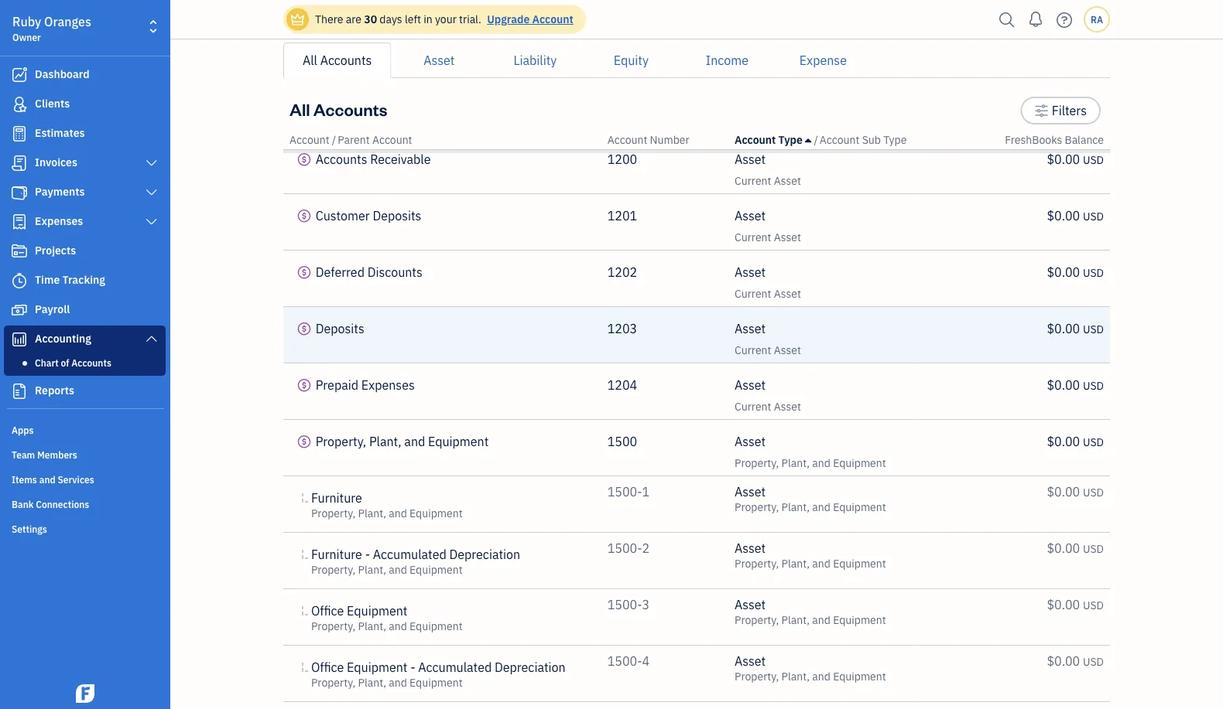 Task type: locate. For each thing, give the bounding box(es) containing it.
trial.
[[459, 12, 481, 26]]

in
[[424, 12, 432, 26]]

equipment inside "furniture property, plant, and equipment"
[[410, 507, 463, 521]]

1 horizontal spatial -
[[410, 660, 415, 676]]

0 horizontal spatial expenses
[[35, 214, 83, 228]]

account left caretup icon
[[735, 133, 776, 147]]

expenses
[[35, 214, 83, 228], [361, 377, 415, 394]]

current for 1203
[[735, 343, 771, 358]]

project image
[[10, 244, 29, 259]]

current for 1201
[[735, 230, 771, 245]]

2 / from the left
[[814, 133, 818, 147]]

1 asset current asset from the top
[[735, 151, 801, 188]]

1500- down 1500-1 at the bottom
[[607, 541, 642, 557]]

chart of accounts link
[[7, 354, 163, 372]]

furniture - accumulated depreciation property, plant, and equipment
[[311, 547, 520, 577]]

settings image
[[1035, 101, 1049, 120]]

reports link
[[4, 378, 166, 406]]

accounts receivable
[[316, 151, 431, 168]]

11 usd from the top
[[1083, 599, 1104, 613]]

items and services
[[12, 474, 94, 486]]

bank inside main element
[[12, 498, 34, 511]]

8 $0.00 usd from the top
[[1047, 541, 1104, 557]]

0 horizontal spatial deposits
[[316, 321, 364, 337]]

9 usd from the top
[[1083, 486, 1104, 500]]

$0.00 usd
[[1047, 151, 1104, 168], [1047, 208, 1104, 224], [1047, 264, 1104, 281], [1047, 321, 1104, 337], [1047, 377, 1104, 394], [1047, 434, 1104, 450], [1047, 484, 1104, 500], [1047, 541, 1104, 557], [1047, 597, 1104, 613], [1047, 654, 1104, 670]]

current for 1202
[[735, 287, 771, 301]]

payments link
[[4, 179, 166, 207]]

$0.00 for 1203
[[1047, 321, 1080, 337]]

- down office equipment property, plant, and equipment
[[410, 660, 415, 676]]

5 usd from the top
[[1083, 266, 1104, 280]]

invoices
[[35, 155, 77, 170]]

account for account type
[[735, 133, 776, 147]]

1 $0.00 usd from the top
[[1047, 151, 1104, 168]]

1 vertical spatial bank
[[12, 498, 34, 511]]

$0.00 for 1500
[[1047, 434, 1080, 450]]

projects link
[[4, 238, 166, 266]]

bank down items
[[12, 498, 34, 511]]

usd for 1204
[[1083, 379, 1104, 393]]

expense button
[[775, 43, 871, 78]]

2 −$60.00 from the top
[[1032, 89, 1080, 105]]

1 horizontal spatial deposits
[[373, 208, 421, 224]]

cash right petty
[[343, 95, 370, 111]]

0 vertical spatial all accounts
[[303, 52, 372, 69]]

2 chevron large down image from the top
[[144, 216, 159, 228]]

6 usd from the top
[[1083, 322, 1104, 337]]

expenses down the payments
[[35, 214, 83, 228]]

dashboard link
[[4, 61, 166, 89]]

0 vertical spatial bank
[[771, 61, 796, 75]]

income
[[706, 52, 748, 69]]

$0.00 usd for 1500-1
[[1047, 484, 1104, 500]]

upgrade
[[487, 12, 530, 26]]

freshbooks balance
[[1005, 133, 1104, 147]]

- down "furniture property, plant, and equipment"
[[365, 547, 370, 563]]

property, plant, and equipment
[[316, 434, 489, 450]]

all left petty
[[289, 98, 310, 120]]

prepaid expenses
[[316, 377, 415, 394]]

1 vertical spatial deposits
[[316, 321, 364, 337]]

account right upgrade
[[532, 12, 573, 26]]

1 vertical spatial all
[[289, 98, 310, 120]]

upgrade account link
[[484, 12, 573, 26]]

4 asset property, plant, and equipment from the top
[[735, 597, 886, 628]]

expenses right prepaid
[[361, 377, 415, 394]]

chevron large down image up payments link
[[144, 157, 159, 170]]

1500- for 2
[[607, 541, 642, 557]]

expenses inside main element
[[35, 214, 83, 228]]

freshbooks image
[[73, 685, 98, 704]]

asset property, plant, and equipment for 4
[[735, 654, 886, 684]]

chevron large down image up expenses link
[[144, 187, 159, 199]]

1 chevron large down image from the top
[[144, 187, 159, 199]]

0 vertical spatial chevron large down image
[[144, 157, 159, 170]]

chevron large down image inside accounting link
[[144, 333, 159, 345]]

0 horizontal spatial bank
[[12, 498, 34, 511]]

1 vertical spatial expenses
[[361, 377, 415, 394]]

0 vertical spatial furniture
[[311, 490, 362, 507]]

cash left the &
[[735, 61, 759, 75]]

furniture inside "furniture property, plant, and equipment"
[[311, 490, 362, 507]]

chevron large down image inside payments link
[[144, 187, 159, 199]]

days
[[380, 12, 402, 26]]

4 1500- from the top
[[607, 654, 642, 670]]

1 horizontal spatial expenses
[[361, 377, 415, 394]]

$0.00 for 1204
[[1047, 377, 1080, 394]]

4 $0.00 from the top
[[1047, 321, 1080, 337]]

office inside office equipment - accumulated depreciation property, plant, and equipment
[[311, 660, 344, 676]]

2 −$60.00 usd from the top
[[1032, 89, 1104, 105]]

5 asset current asset from the top
[[735, 377, 801, 414]]

reports
[[35, 384, 74, 398]]

property, inside office equipment - accumulated depreciation property, plant, and equipment
[[311, 676, 355, 690]]

estimates link
[[4, 120, 166, 148]]

equipment
[[428, 434, 489, 450], [833, 456, 886, 471], [833, 500, 886, 515], [410, 507, 463, 521], [833, 557, 886, 571], [410, 563, 463, 577], [347, 603, 407, 620], [833, 613, 886, 628], [410, 620, 463, 634], [347, 660, 407, 676], [833, 670, 886, 684], [410, 676, 463, 690]]

estimates
[[35, 126, 85, 140]]

0 vertical spatial all
[[303, 52, 317, 69]]

−$60.00 usd up freshbooks balance
[[1032, 89, 1104, 105]]

/ left parent
[[332, 133, 336, 147]]

cash
[[316, 38, 343, 55], [735, 61, 759, 75], [343, 95, 370, 111], [311, 111, 335, 125]]

deposits right customer
[[373, 208, 421, 224]]

accounts
[[320, 52, 372, 69], [313, 98, 387, 120], [316, 151, 367, 168], [71, 357, 111, 369]]

2 chevron large down image from the top
[[144, 333, 159, 345]]

bank connections link
[[4, 492, 166, 516]]

usd for 1500-3
[[1083, 599, 1104, 613]]

2 furniture from the top
[[311, 547, 362, 563]]

8 $0.00 from the top
[[1047, 541, 1080, 557]]

4 current from the top
[[735, 343, 771, 358]]

2 $0.00 from the top
[[1047, 208, 1080, 224]]

bank right the &
[[771, 61, 796, 75]]

account up "1200"
[[607, 133, 647, 147]]

1500- down 1500-3
[[607, 654, 642, 670]]

account right caretup icon
[[820, 133, 859, 147]]

customer
[[316, 208, 370, 224]]

30
[[364, 12, 377, 26]]

asset property, plant, and equipment
[[735, 434, 886, 471], [735, 484, 886, 515], [735, 541, 886, 571], [735, 597, 886, 628], [735, 654, 886, 684]]

1500- up '1500-4'
[[607, 597, 642, 613]]

10 $0.00 usd from the top
[[1047, 654, 1104, 670]]

asset inside asset cash & bank
[[735, 38, 766, 55]]

office for office equipment
[[311, 603, 344, 620]]

0 vertical spatial −$60.00 usd
[[1032, 38, 1104, 55]]

0 vertical spatial office
[[311, 603, 344, 620]]

0 vertical spatial deposits
[[373, 208, 421, 224]]

1 current from the top
[[735, 174, 771, 188]]

2 current from the top
[[735, 230, 771, 245]]

12 usd from the top
[[1083, 655, 1104, 670]]

-
[[365, 547, 370, 563], [410, 660, 415, 676]]

furniture property, plant, and equipment
[[311, 490, 463, 521]]

3 $0.00 usd from the top
[[1047, 264, 1104, 281]]

and inside "furniture property, plant, and equipment"
[[389, 507, 407, 521]]

2 1500- from the top
[[607, 541, 642, 557]]

chevron large down image up chart of accounts "link"
[[144, 333, 159, 345]]

team members
[[12, 449, 77, 461]]

chevron large down image up 'projects' link
[[144, 216, 159, 228]]

payment image
[[10, 185, 29, 200]]

1 type from the left
[[778, 133, 803, 147]]

1500- down 1500
[[607, 484, 642, 500]]

6 $0.00 from the top
[[1047, 434, 1080, 450]]

asset current asset
[[735, 151, 801, 188], [735, 208, 801, 245], [735, 264, 801, 301], [735, 321, 801, 358], [735, 377, 801, 414]]

1 vertical spatial −$60.00 usd
[[1032, 89, 1104, 105]]

settings link
[[4, 517, 166, 540]]

office inside office equipment property, plant, and equipment
[[311, 603, 344, 620]]

1 horizontal spatial /
[[814, 133, 818, 147]]

1 office from the top
[[311, 603, 344, 620]]

1 vertical spatial accumulated
[[418, 660, 492, 676]]

chevron large down image for expenses
[[144, 216, 159, 228]]

account down petty
[[289, 133, 329, 147]]

3 asset property, plant, and equipment from the top
[[735, 541, 886, 571]]

all accounts down there
[[303, 52, 372, 69]]

−$60.00 up freshbooks balance
[[1032, 89, 1080, 105]]

accounts down are
[[320, 52, 372, 69]]

current
[[735, 174, 771, 188], [735, 230, 771, 245], [735, 287, 771, 301], [735, 343, 771, 358], [735, 400, 771, 414]]

$0.00 usd for 1500
[[1047, 434, 1104, 450]]

1 $0.00 from the top
[[1047, 151, 1080, 168]]

accounts down accounting link
[[71, 357, 111, 369]]

3 usd from the top
[[1083, 153, 1104, 167]]

1 furniture from the top
[[311, 490, 362, 507]]

2 asset property, plant, and equipment from the top
[[735, 484, 886, 515]]

2 office from the top
[[311, 660, 344, 676]]

all down crown icon
[[303, 52, 317, 69]]

3
[[642, 597, 650, 613]]

2 $0.00 usd from the top
[[1047, 208, 1104, 224]]

8 usd from the top
[[1083, 435, 1104, 450]]

7 $0.00 usd from the top
[[1047, 484, 1104, 500]]

1202
[[607, 264, 637, 281]]

0 vertical spatial expenses
[[35, 214, 83, 228]]

1 1500- from the top
[[607, 484, 642, 500]]

0 horizontal spatial -
[[365, 547, 370, 563]]

1 chevron large down image from the top
[[144, 157, 159, 170]]

current for 1204
[[735, 400, 771, 414]]

clients link
[[4, 91, 166, 118]]

0 vertical spatial accumulated
[[373, 547, 446, 563]]

3 $0.00 from the top
[[1047, 264, 1080, 281]]

chart
[[35, 357, 59, 369]]

go to help image
[[1052, 8, 1077, 31]]

asset current asset for 1200
[[735, 151, 801, 188]]

1 vertical spatial depreciation
[[495, 660, 566, 676]]

0 vertical spatial depreciation
[[449, 547, 520, 563]]

plant, inside office equipment property, plant, and equipment
[[358, 620, 386, 634]]

−$60.00 usd
[[1032, 38, 1104, 55], [1032, 89, 1104, 105]]

chevron large down image
[[144, 187, 159, 199], [144, 333, 159, 345]]

4 asset current asset from the top
[[735, 321, 801, 358]]

usd for 1500-4
[[1083, 655, 1104, 670]]

0 horizontal spatial /
[[332, 133, 336, 147]]

5 $0.00 from the top
[[1047, 377, 1080, 394]]

4 usd from the top
[[1083, 209, 1104, 224]]

$0.00 usd for 1204
[[1047, 377, 1104, 394]]

1 horizontal spatial bank
[[771, 61, 796, 75]]

$0.00 for 1500-4
[[1047, 654, 1080, 670]]

1 horizontal spatial type
[[883, 133, 907, 147]]

prepaid
[[316, 377, 358, 394]]

2 asset current asset from the top
[[735, 208, 801, 245]]

1500-
[[607, 484, 642, 500], [607, 541, 642, 557], [607, 597, 642, 613], [607, 654, 642, 670]]

1 vertical spatial furniture
[[311, 547, 362, 563]]

1 vertical spatial chevron large down image
[[144, 333, 159, 345]]

/ right caretup icon
[[814, 133, 818, 147]]

1 vertical spatial office
[[311, 660, 344, 676]]

accounts inside chart of accounts "link"
[[71, 357, 111, 369]]

furniture inside furniture - accumulated depreciation property, plant, and equipment
[[311, 547, 362, 563]]

−$60.00 usd down the go to help 'image' on the top
[[1032, 38, 1104, 55]]

bank
[[771, 61, 796, 75], [12, 498, 34, 511]]

$0.00 for 1500-2
[[1047, 541, 1080, 557]]

chart of accounts
[[35, 357, 111, 369]]

1 vertical spatial −$60.00
[[1032, 89, 1080, 105]]

9 $0.00 usd from the top
[[1047, 597, 1104, 613]]

1203
[[607, 321, 637, 337]]

apps link
[[4, 418, 166, 441]]

0 vertical spatial −$60.00
[[1032, 38, 1080, 55]]

0 horizontal spatial type
[[778, 133, 803, 147]]

usd for 1000
[[1083, 40, 1104, 54]]

all
[[303, 52, 317, 69], [289, 98, 310, 120]]

furniture
[[311, 490, 362, 507], [311, 547, 362, 563]]

team members link
[[4, 443, 166, 466]]

1 −$60.00 from the top
[[1032, 38, 1080, 55]]

property, inside "furniture property, plant, and equipment"
[[311, 507, 355, 521]]

−$60.00 down the go to help 'image' on the top
[[1032, 38, 1080, 55]]

6 $0.00 usd from the top
[[1047, 434, 1104, 450]]

9 $0.00 from the top
[[1047, 597, 1080, 613]]

5 current from the top
[[735, 400, 771, 414]]

chevron large down image for payments
[[144, 187, 159, 199]]

4
[[642, 654, 650, 670]]

usd for 1203
[[1083, 322, 1104, 337]]

furniture for property,
[[311, 490, 362, 507]]

ra button
[[1084, 6, 1110, 33]]

$0.00 usd for 1202
[[1047, 264, 1104, 281]]

- inside office equipment - accumulated depreciation property, plant, and equipment
[[410, 660, 415, 676]]

expenses link
[[4, 208, 166, 236]]

1 usd from the top
[[1083, 40, 1104, 54]]

$0.00 for 1201
[[1047, 208, 1080, 224]]

usd for 1201
[[1083, 209, 1104, 224]]

3 current from the top
[[735, 287, 771, 301]]

0 vertical spatial chevron large down image
[[144, 187, 159, 199]]

crown image
[[289, 11, 306, 27]]

invoices link
[[4, 149, 166, 177]]

account up the receivable
[[372, 133, 412, 147]]

1 vertical spatial -
[[410, 660, 415, 676]]

ruby oranges owner
[[12, 14, 91, 43]]

equity button
[[583, 43, 679, 78]]

and
[[404, 434, 425, 450], [812, 456, 830, 471], [39, 474, 55, 486], [812, 500, 830, 515], [389, 507, 407, 521], [812, 557, 830, 571], [389, 563, 407, 577], [812, 613, 830, 628], [389, 620, 407, 634], [812, 670, 830, 684], [389, 676, 407, 690]]

chevron large down image for accounting
[[144, 333, 159, 345]]

1 vertical spatial chevron large down image
[[144, 216, 159, 228]]

$0.00 usd for 1200
[[1047, 151, 1104, 168]]

expense image
[[10, 214, 29, 230]]

type right sub
[[883, 133, 907, 147]]

10 $0.00 from the top
[[1047, 654, 1080, 670]]

$0.00 for 1202
[[1047, 264, 1080, 281]]

1201
[[607, 208, 637, 224]]

5 asset property, plant, and equipment from the top
[[735, 654, 886, 684]]

office
[[311, 603, 344, 620], [311, 660, 344, 676]]

10 usd from the top
[[1083, 542, 1104, 557]]

5 $0.00 usd from the top
[[1047, 377, 1104, 394]]

deposits down deferred
[[316, 321, 364, 337]]

there
[[315, 12, 343, 26]]

all accounts up account / parent account
[[289, 98, 387, 120]]

and inside office equipment property, plant, and equipment
[[389, 620, 407, 634]]

oranges
[[44, 14, 91, 30]]

4 $0.00 usd from the top
[[1047, 321, 1104, 337]]

1500
[[607, 434, 637, 450]]

3 1500- from the top
[[607, 597, 642, 613]]

3 asset current asset from the top
[[735, 264, 801, 301]]

bank inside asset cash & bank
[[771, 61, 796, 75]]

$0.00 usd for 1201
[[1047, 208, 1104, 224]]

asset cash & bank
[[735, 38, 796, 75]]

money image
[[10, 303, 29, 318]]

7 usd from the top
[[1083, 379, 1104, 393]]

0 vertical spatial -
[[365, 547, 370, 563]]

- inside furniture - accumulated depreciation property, plant, and equipment
[[365, 547, 370, 563]]

dashboard
[[35, 67, 90, 81]]

1 / from the left
[[332, 133, 336, 147]]

1500- for 3
[[607, 597, 642, 613]]

type left caretup icon
[[778, 133, 803, 147]]

chevron large down image
[[144, 157, 159, 170], [144, 216, 159, 228]]

2 usd from the top
[[1083, 90, 1104, 104]]

7 $0.00 from the top
[[1047, 484, 1080, 500]]



Task type: vqa. For each thing, say whether or not it's contained in the screenshot.


Task type: describe. For each thing, give the bounding box(es) containing it.
usd for 1202
[[1083, 266, 1104, 280]]

items
[[12, 474, 37, 486]]

liability button
[[487, 43, 583, 78]]

asset button
[[391, 43, 487, 78]]

and inside office equipment - accumulated depreciation property, plant, and equipment
[[389, 676, 407, 690]]

all accounts button
[[283, 43, 391, 78]]

filters
[[1052, 103, 1087, 119]]

deferred discounts
[[316, 264, 422, 281]]

cash down there
[[316, 38, 343, 55]]

accumulated inside office equipment - accumulated depreciation property, plant, and equipment
[[418, 660, 492, 676]]

$0.00 usd for 1203
[[1047, 321, 1104, 337]]

$0.00 for 1500-3
[[1047, 597, 1080, 613]]

and inside items and services "link"
[[39, 474, 55, 486]]

account sub type
[[820, 133, 907, 147]]

$0.00 usd for 1500-2
[[1047, 541, 1104, 557]]

asset current asset for 1204
[[735, 377, 801, 414]]

payments
[[35, 185, 85, 199]]

depreciation inside office equipment - accumulated depreciation property, plant, and equipment
[[495, 660, 566, 676]]

invoice image
[[10, 156, 29, 171]]

cash up account / parent account
[[311, 111, 335, 125]]

1500- for 4
[[607, 654, 642, 670]]

estimate image
[[10, 126, 29, 142]]

payroll link
[[4, 296, 166, 324]]

time tracking
[[35, 273, 105, 287]]

left
[[405, 12, 421, 26]]

parent
[[338, 133, 370, 147]]

receivable
[[370, 151, 431, 168]]

current for 1200
[[735, 174, 771, 188]]

1204
[[607, 377, 637, 394]]

asset current asset for 1202
[[735, 264, 801, 301]]

$0.00 for 1200
[[1047, 151, 1080, 168]]

usd for 1500-1
[[1083, 486, 1104, 500]]

1500-1
[[607, 484, 650, 500]]

accumulated inside furniture - accumulated depreciation property, plant, and equipment
[[373, 547, 446, 563]]

1 asset property, plant, and equipment from the top
[[735, 434, 886, 471]]

account for account / parent account
[[289, 133, 329, 147]]

apps
[[12, 424, 34, 437]]

asset current asset for 1201
[[735, 208, 801, 245]]

income button
[[679, 43, 775, 78]]

dashboard image
[[10, 67, 29, 83]]

cash inside asset cash & bank
[[735, 61, 759, 75]]

account type
[[735, 133, 803, 147]]

team
[[12, 449, 35, 461]]

accounts up account / parent account
[[313, 98, 387, 120]]

asset inside button
[[424, 52, 455, 69]]

usd for 1200
[[1083, 153, 1104, 167]]

asset current asset for 1203
[[735, 321, 801, 358]]

usd for 1500
[[1083, 435, 1104, 450]]

owner
[[12, 31, 41, 43]]

1500-4
[[607, 654, 650, 670]]

time
[[35, 273, 60, 287]]

property, inside office equipment property, plant, and equipment
[[311, 620, 355, 634]]

plant, inside "furniture property, plant, and equipment"
[[358, 507, 386, 521]]

chart image
[[10, 332, 29, 348]]

clients
[[35, 96, 70, 111]]

account for account number
[[607, 133, 647, 147]]

payroll
[[35, 302, 70, 317]]

1 vertical spatial all accounts
[[289, 98, 387, 120]]

account for account sub type
[[820, 133, 859, 147]]

there are 30 days left in your trial. upgrade account
[[315, 12, 573, 26]]

services
[[58, 474, 94, 486]]

connections
[[36, 498, 89, 511]]

all inside button
[[303, 52, 317, 69]]

timer image
[[10, 273, 29, 289]]

equipment inside furniture - accumulated depreciation property, plant, and equipment
[[410, 563, 463, 577]]

&
[[761, 61, 769, 75]]

equity
[[614, 52, 649, 69]]

are
[[346, 12, 361, 26]]

all accounts inside button
[[303, 52, 372, 69]]

plant, inside office equipment - accumulated depreciation property, plant, and equipment
[[358, 676, 386, 690]]

$0.00 usd for 1500-4
[[1047, 654, 1104, 670]]

furniture for -
[[311, 547, 362, 563]]

office equipment - accumulated depreciation property, plant, and equipment
[[311, 660, 566, 690]]

of
[[61, 357, 69, 369]]

accounting
[[35, 332, 91, 346]]

1500- for 1
[[607, 484, 642, 500]]

ruby
[[12, 14, 41, 30]]

freshbooks
[[1005, 133, 1062, 147]]

1000
[[607, 38, 637, 55]]

ra
[[1091, 13, 1103, 26]]

account type button
[[735, 133, 811, 147]]

$0.00 usd for 1500-3
[[1047, 597, 1104, 613]]

search image
[[995, 8, 1019, 31]]

1500-2
[[607, 541, 650, 557]]

asset property, plant, and equipment for 3
[[735, 597, 886, 628]]

accounts inside 'all accounts' button
[[320, 52, 372, 69]]

time tracking link
[[4, 267, 166, 295]]

account / parent account
[[289, 133, 412, 147]]

asset property, plant, and equipment for 2
[[735, 541, 886, 571]]

petty cash cash
[[311, 95, 370, 125]]

2 type from the left
[[883, 133, 907, 147]]

usd for 1500-2
[[1083, 542, 1104, 557]]

office for office equipment - accumulated depreciation
[[311, 660, 344, 676]]

office equipment property, plant, and equipment
[[311, 603, 463, 634]]

settings
[[12, 523, 47, 536]]

caretup image
[[805, 134, 811, 146]]

tracking
[[62, 273, 105, 287]]

notifications image
[[1023, 4, 1048, 35]]

projects
[[35, 243, 76, 258]]

bank connections
[[12, 498, 89, 511]]

chevron large down image for invoices
[[144, 157, 159, 170]]

deferred
[[316, 264, 365, 281]]

2
[[642, 541, 650, 557]]

1200
[[607, 151, 637, 168]]

and inside furniture - accumulated depreciation property, plant, and equipment
[[389, 563, 407, 577]]

accounting link
[[4, 326, 166, 354]]

items and services link
[[4, 468, 166, 491]]

customer deposits
[[316, 208, 421, 224]]

sub
[[862, 133, 881, 147]]

number
[[650, 133, 689, 147]]

balance
[[1065, 133, 1104, 147]]

filters button
[[1021, 97, 1101, 125]]

1
[[642, 484, 650, 500]]

liability
[[514, 52, 557, 69]]

depreciation inside furniture - accumulated depreciation property, plant, and equipment
[[449, 547, 520, 563]]

main element
[[0, 0, 209, 710]]

account number
[[607, 133, 689, 147]]

$0.00 for 1500-1
[[1047, 484, 1080, 500]]

1500-3
[[607, 597, 650, 613]]

client image
[[10, 97, 29, 112]]

asset property, plant, and equipment for 1
[[735, 484, 886, 515]]

1 −$60.00 usd from the top
[[1032, 38, 1104, 55]]

report image
[[10, 384, 29, 399]]

accounts down account / parent account
[[316, 151, 367, 168]]

your
[[435, 12, 457, 26]]

expense
[[799, 52, 847, 69]]

property, inside furniture - accumulated depreciation property, plant, and equipment
[[311, 563, 355, 577]]

plant, inside furniture - accumulated depreciation property, plant, and equipment
[[358, 563, 386, 577]]

discounts
[[367, 264, 422, 281]]



